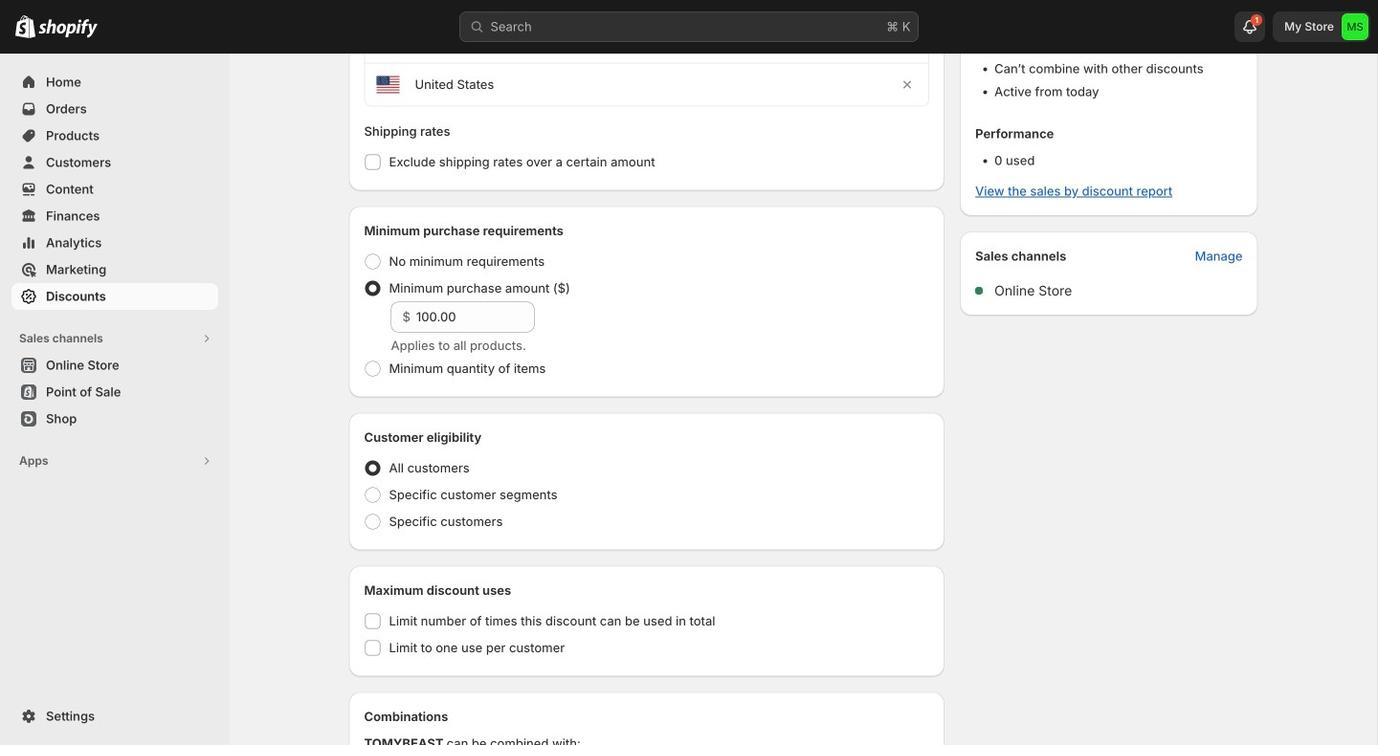 Task type: describe. For each thing, give the bounding box(es) containing it.
my store image
[[1342, 13, 1369, 40]]

shopify image
[[15, 15, 35, 38]]



Task type: vqa. For each thing, say whether or not it's contained in the screenshot.
My on the top of the page
no



Task type: locate. For each thing, give the bounding box(es) containing it.
0.00 text field
[[416, 297, 535, 328]]

shopify image
[[38, 19, 98, 38]]



